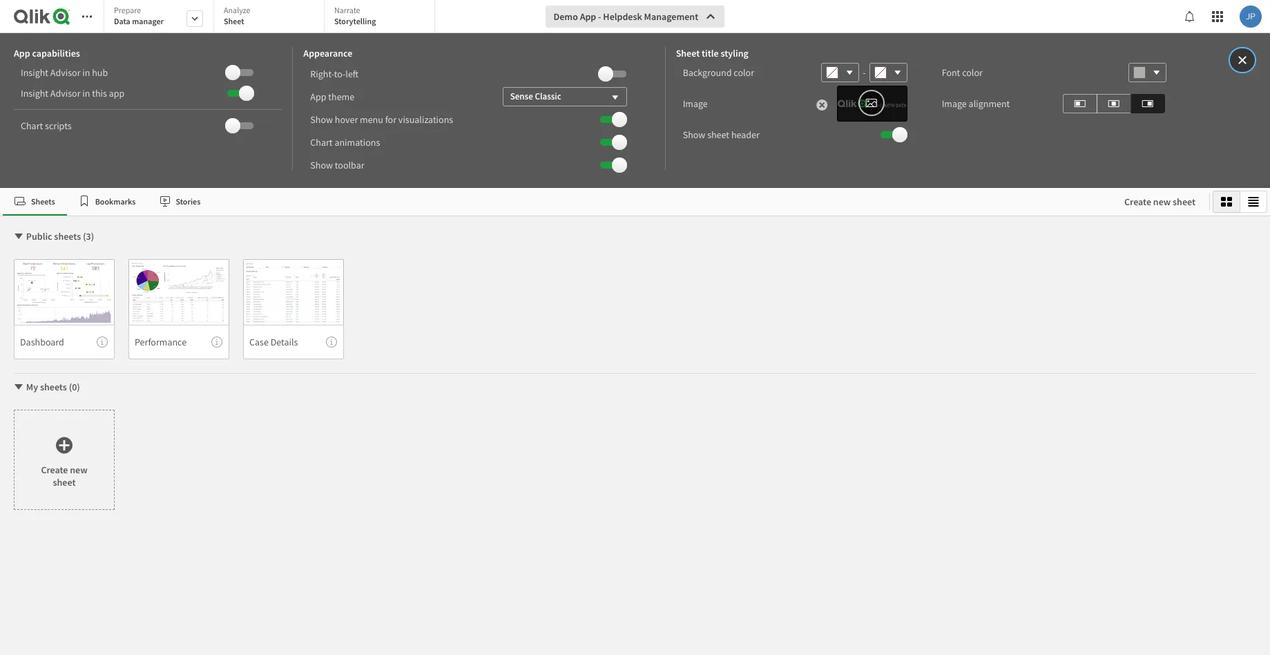 Task type: locate. For each thing, give the bounding box(es) containing it.
new
[[1154, 196, 1172, 208], [70, 463, 88, 476]]

insight advisor in hub
[[21, 66, 108, 79]]

-
[[599, 10, 602, 23], [863, 66, 866, 79]]

1 vertical spatial insight
[[21, 87, 48, 100]]

alignment
[[969, 97, 1011, 110]]

0 horizontal spatial image
[[683, 97, 708, 110]]

in left hub
[[82, 66, 90, 79]]

1 horizontal spatial create new sheet
[[1125, 196, 1196, 208]]

0 vertical spatial sheet
[[708, 129, 730, 141]]

menu
[[360, 113, 383, 125]]

1 horizontal spatial chart
[[311, 136, 333, 148]]

insight advisor in this app
[[21, 87, 125, 100]]

create new sheet inside create new sheet button
[[1125, 196, 1196, 208]]

0 vertical spatial create
[[1125, 196, 1152, 208]]

1 vertical spatial -
[[863, 66, 866, 79]]

show
[[311, 113, 333, 125], [683, 129, 706, 141], [311, 159, 333, 171]]

color right font
[[963, 66, 983, 79]]

chart for chart scripts
[[21, 120, 43, 132]]

insight up 'chart scripts'
[[21, 87, 48, 100]]

color for font color
[[963, 66, 983, 79]]

app left theme
[[311, 90, 327, 103]]

analyze sheet
[[224, 5, 250, 26]]

group
[[1214, 191, 1268, 213]]

sheets left (0)
[[40, 381, 67, 393]]

sheet
[[224, 16, 244, 26], [676, 47, 700, 59]]

0 vertical spatial show
[[311, 113, 333, 125]]

1 vertical spatial sheets
[[40, 381, 67, 393]]

create new sheet button
[[1114, 191, 1207, 213]]

chart left scripts
[[21, 120, 43, 132]]

chart
[[21, 120, 43, 132], [311, 136, 333, 148]]

theme
[[328, 90, 355, 103]]

application
[[0, 0, 1271, 655]]

insight
[[21, 66, 48, 79], [21, 87, 48, 100]]

1 vertical spatial chart
[[311, 136, 333, 148]]

2 color from the left
[[963, 66, 983, 79]]

app left capabilities at the left top of the page
[[14, 47, 30, 59]]

tooltip left performance
[[97, 337, 108, 348]]

left
[[346, 67, 359, 80]]

2 advisor from the top
[[50, 87, 81, 100]]

1 horizontal spatial color
[[963, 66, 983, 79]]

collapse image left my
[[13, 381, 24, 393]]

hover
[[335, 113, 358, 125]]

2 tooltip from the left
[[211, 337, 223, 348]]

1 insight from the top
[[21, 66, 48, 79]]

sense classic
[[510, 90, 562, 102]]

color
[[734, 66, 755, 79], [963, 66, 983, 79]]

tooltip right details
[[326, 337, 337, 348]]

1 horizontal spatial create
[[1125, 196, 1152, 208]]

sense
[[510, 90, 533, 102]]

in left the this
[[82, 87, 90, 100]]

0 vertical spatial sheet
[[224, 16, 244, 26]]

insight down app capabilities
[[21, 66, 48, 79]]

appearance
[[304, 47, 353, 59]]

tooltip left case
[[211, 337, 223, 348]]

collapse image for public
[[13, 231, 24, 242]]

2 horizontal spatial tooltip
[[326, 337, 337, 348]]

show sheet header
[[683, 129, 760, 141]]

0 vertical spatial chart
[[21, 120, 43, 132]]

1 vertical spatial collapse image
[[13, 381, 24, 393]]

sheet
[[708, 129, 730, 141], [1174, 196, 1196, 208], [53, 476, 76, 488]]

create
[[1125, 196, 1152, 208], [41, 463, 68, 476]]

0 vertical spatial tab list
[[104, 0, 440, 35]]

collapse image
[[13, 231, 24, 242], [13, 381, 24, 393]]

1 in from the top
[[82, 66, 90, 79]]

narrate storytelling
[[335, 5, 376, 26]]

0 vertical spatial new
[[1154, 196, 1172, 208]]

application containing demo app - helpdesk management
[[0, 0, 1271, 655]]

tooltip inside case details menu item
[[326, 337, 337, 348]]

1 advisor from the top
[[50, 66, 81, 79]]

2 horizontal spatial sheet
[[1174, 196, 1196, 208]]

align left image
[[1075, 95, 1086, 112]]

data
[[114, 16, 130, 26]]

stories
[[176, 196, 201, 206]]

0 horizontal spatial sheet
[[53, 476, 76, 488]]

tooltip inside the "performance" menu item
[[211, 337, 223, 348]]

2 vertical spatial app
[[311, 90, 327, 103]]

in
[[82, 66, 90, 79], [82, 87, 90, 100]]

0 horizontal spatial tooltip
[[97, 337, 108, 348]]

0 horizontal spatial sheet
[[224, 16, 244, 26]]

font color
[[942, 66, 983, 79]]

0 horizontal spatial chart
[[21, 120, 43, 132]]

2 in from the top
[[82, 87, 90, 100]]

show for show hover menu for visualizations
[[311, 113, 333, 125]]

1 vertical spatial sheet
[[676, 47, 700, 59]]

0 horizontal spatial new
[[70, 463, 88, 476]]

1 vertical spatial new
[[70, 463, 88, 476]]

1 horizontal spatial sheet
[[676, 47, 700, 59]]

image down background
[[683, 97, 708, 110]]

0 horizontal spatial create
[[41, 463, 68, 476]]

1 horizontal spatial tooltip
[[211, 337, 223, 348]]

right-to-left
[[311, 67, 359, 80]]

0 horizontal spatial -
[[599, 10, 602, 23]]

1 image from the left
[[683, 97, 708, 110]]

capabilities
[[32, 47, 80, 59]]

case details
[[249, 336, 298, 348]]

storytelling
[[335, 16, 376, 26]]

show left toolbar on the left top of page
[[311, 159, 333, 171]]

toolbar
[[0, 0, 1271, 188]]

tooltip for dashboard
[[97, 337, 108, 348]]

tooltip
[[97, 337, 108, 348], [211, 337, 223, 348], [326, 337, 337, 348]]

align center image
[[1109, 95, 1120, 112]]

1 horizontal spatial image
[[942, 97, 967, 110]]

sheets left (3) on the top left of page
[[54, 230, 81, 243]]

2 horizontal spatial app
[[580, 10, 597, 23]]

tab list
[[104, 0, 440, 35], [3, 188, 1111, 216]]

dashboard sheet is selected. press the spacebar or enter key to open dashboard sheet. use the right and left arrow keys to navigate. element
[[14, 259, 115, 359]]

tooltip for performance
[[211, 337, 223, 348]]

0 vertical spatial advisor
[[50, 66, 81, 79]]

0 horizontal spatial color
[[734, 66, 755, 79]]

1 color from the left
[[734, 66, 755, 79]]

background color
[[683, 66, 755, 79]]

1 vertical spatial show
[[683, 129, 706, 141]]

1 horizontal spatial -
[[863, 66, 866, 79]]

advisor
[[50, 66, 81, 79], [50, 87, 81, 100]]

sheet inside "create new sheet"
[[53, 476, 76, 488]]

- left helpdesk on the top of page
[[599, 10, 602, 23]]

sheet left title
[[676, 47, 700, 59]]

3 tooltip from the left
[[326, 337, 337, 348]]

2 collapse image from the top
[[13, 381, 24, 393]]

for
[[385, 113, 397, 125]]

tooltip inside dashboard menu item
[[97, 337, 108, 348]]

0 vertical spatial insight
[[21, 66, 48, 79]]

1 vertical spatial advisor
[[50, 87, 81, 100]]

image for image
[[683, 97, 708, 110]]

2 vertical spatial sheet
[[53, 476, 76, 488]]

title
[[702, 47, 719, 59]]

color down "styling" at the top right of the page
[[734, 66, 755, 79]]

0 vertical spatial create new sheet
[[1125, 196, 1196, 208]]

0 horizontal spatial app
[[14, 47, 30, 59]]

1 horizontal spatial app
[[311, 90, 327, 103]]

sheet down "analyze"
[[224, 16, 244, 26]]

1 tooltip from the left
[[97, 337, 108, 348]]

image
[[683, 97, 708, 110], [942, 97, 967, 110]]

1 collapse image from the top
[[13, 231, 24, 242]]

animations
[[335, 136, 380, 148]]

2 insight from the top
[[21, 87, 48, 100]]

management
[[644, 10, 699, 23]]

0 vertical spatial app
[[580, 10, 597, 23]]

(3)
[[83, 230, 94, 243]]

prepare
[[114, 5, 141, 15]]

1 vertical spatial create
[[41, 463, 68, 476]]

tab list containing prepare
[[104, 0, 440, 35]]

advisor down capabilities at the left top of the page
[[50, 66, 81, 79]]

show left hover
[[311, 113, 333, 125]]

image down font
[[942, 97, 967, 110]]

0 vertical spatial in
[[82, 66, 90, 79]]

sheet title styling
[[676, 47, 749, 59]]

1 vertical spatial tab list
[[3, 188, 1111, 216]]

analyze
[[224, 5, 250, 15]]

collapse image left public
[[13, 231, 24, 242]]

show toolbar
[[311, 159, 365, 171]]

visualizations
[[399, 113, 453, 125]]

2 image from the left
[[942, 97, 967, 110]]

0 vertical spatial collapse image
[[13, 231, 24, 242]]

1 vertical spatial app
[[14, 47, 30, 59]]

header
[[732, 129, 760, 141]]

app
[[580, 10, 597, 23], [14, 47, 30, 59], [311, 90, 327, 103]]

app
[[109, 87, 125, 100]]

sheets for my sheets
[[40, 381, 67, 393]]

0 horizontal spatial create new sheet
[[41, 463, 88, 488]]

app for app capabilities
[[14, 47, 30, 59]]

create new sheet
[[1125, 196, 1196, 208], [41, 463, 88, 488]]

(0)
[[69, 381, 80, 393]]

tab list containing sheets
[[3, 188, 1111, 216]]

0 vertical spatial sheets
[[54, 230, 81, 243]]

case details sheet is selected. press the spacebar or enter key to open case details sheet. use the right and left arrow keys to navigate. element
[[243, 259, 344, 359]]

performance menu item
[[129, 325, 229, 359]]

1 vertical spatial sheet
[[1174, 196, 1196, 208]]

app right demo
[[580, 10, 597, 23]]

1 vertical spatial in
[[82, 87, 90, 100]]

0 vertical spatial -
[[599, 10, 602, 23]]

2 vertical spatial show
[[311, 159, 333, 171]]

1 horizontal spatial new
[[1154, 196, 1172, 208]]

show left header at the right top of page
[[683, 129, 706, 141]]

1 horizontal spatial sheet
[[708, 129, 730, 141]]

performance sheet is selected. press the spacebar or enter key to open performance sheet. use the right and left arrow keys to navigate. element
[[129, 259, 229, 359]]

- up select image
[[863, 66, 866, 79]]

advisor down insight advisor in hub
[[50, 87, 81, 100]]

chart animations
[[311, 136, 380, 148]]

sheets
[[54, 230, 81, 243], [40, 381, 67, 393]]

chart up 'show toolbar'
[[311, 136, 333, 148]]



Task type: describe. For each thing, give the bounding box(es) containing it.
close app options image
[[1237, 52, 1250, 68]]

show for show toolbar
[[311, 159, 333, 171]]

sheet inside analyze sheet
[[224, 16, 244, 26]]

case details menu item
[[243, 325, 344, 359]]

dashboard menu item
[[14, 325, 115, 359]]

sheets
[[31, 196, 55, 206]]

prepare data manager
[[114, 5, 164, 26]]

select image image
[[866, 95, 878, 111]]

new inside "create new sheet"
[[70, 463, 88, 476]]

public sheets (3)
[[26, 230, 94, 243]]

demo app - helpdesk management
[[554, 10, 699, 23]]

tooltip for case details
[[326, 337, 337, 348]]

image for image alignment
[[942, 97, 967, 110]]

case
[[249, 336, 269, 348]]

to-
[[334, 67, 346, 80]]

- inside demo app - helpdesk management button
[[599, 10, 602, 23]]

dashboard
[[20, 336, 64, 348]]

in for this
[[82, 87, 90, 100]]

color for background color
[[734, 66, 755, 79]]

sheets for public sheets
[[54, 230, 81, 243]]

narrate
[[335, 5, 360, 15]]

public
[[26, 230, 52, 243]]

my
[[26, 381, 38, 393]]

insight for insight advisor in this app
[[21, 87, 48, 100]]

grid view image
[[1222, 196, 1233, 207]]

toolbar
[[335, 159, 365, 171]]

advisor for hub
[[50, 66, 81, 79]]

scripts
[[45, 120, 72, 132]]

bookmarks button
[[67, 188, 148, 216]]

styling
[[721, 47, 749, 59]]

this
[[92, 87, 107, 100]]

show hover menu for visualizations
[[311, 113, 453, 125]]

create inside button
[[1125, 196, 1152, 208]]

in for hub
[[82, 66, 90, 79]]

sheets button
[[3, 188, 67, 216]]

font
[[942, 66, 961, 79]]

app theme
[[311, 90, 355, 103]]

sheet inside button
[[1174, 196, 1196, 208]]

sense classic button
[[503, 87, 627, 106]]

manager
[[132, 16, 164, 26]]

my sheets (0)
[[26, 381, 80, 393]]

demo app - helpdesk management button
[[546, 6, 725, 28]]

app capabilities
[[14, 47, 80, 59]]

james peterson image
[[1241, 6, 1263, 28]]

list view image
[[1249, 196, 1260, 207]]

create inside "create new sheet"
[[41, 463, 68, 476]]

advisor for this
[[50, 87, 81, 100]]

classic
[[535, 90, 562, 102]]

align right image
[[1143, 95, 1154, 112]]

background
[[683, 66, 732, 79]]

show for show sheet header
[[683, 129, 706, 141]]

chart scripts
[[21, 120, 72, 132]]

collapse image for my
[[13, 381, 24, 393]]

remove image image
[[817, 98, 828, 112]]

demo
[[554, 10, 578, 23]]

app for app theme
[[311, 90, 327, 103]]

helpdesk
[[604, 10, 643, 23]]

image alignment
[[942, 97, 1011, 110]]

right-
[[311, 67, 334, 80]]

chart for chart animations
[[311, 136, 333, 148]]

stories button
[[148, 188, 212, 216]]

1 vertical spatial create new sheet
[[41, 463, 88, 488]]

hub
[[92, 66, 108, 79]]

app inside button
[[580, 10, 597, 23]]

bookmarks
[[95, 196, 136, 206]]

insight for insight advisor in hub
[[21, 66, 48, 79]]

performance
[[135, 336, 187, 348]]

new inside button
[[1154, 196, 1172, 208]]

toolbar containing demo app - helpdesk management
[[0, 0, 1271, 188]]

details
[[271, 336, 298, 348]]

group inside application
[[1214, 191, 1268, 213]]



Task type: vqa. For each thing, say whether or not it's contained in the screenshot.
Notifications
no



